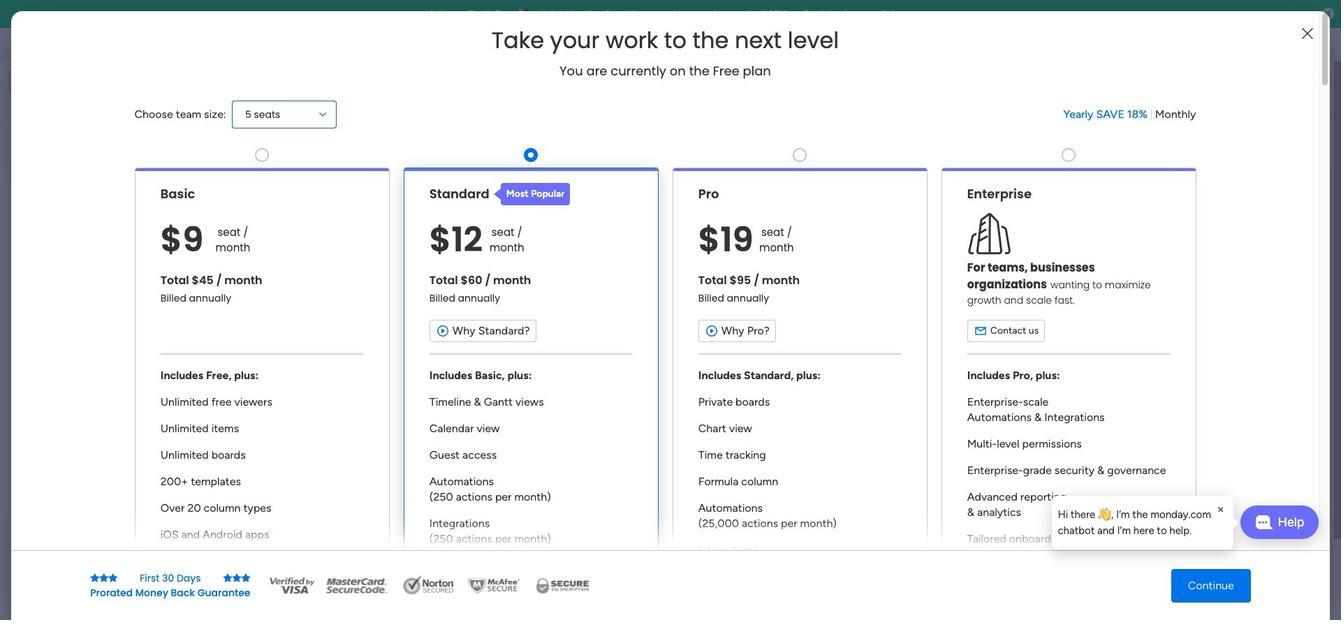Task type: describe. For each thing, give the bounding box(es) containing it.
templates image image
[[1081, 133, 1266, 230]]

0 vertical spatial option
[[8, 70, 170, 92]]

pro tier selected option
[[672, 168, 927, 620]]

enterprise tier selected option
[[941, 168, 1196, 620]]

public board image
[[468, 283, 483, 298]]

ssl encrypted image
[[527, 575, 597, 596]]

3 star image from the left
[[241, 573, 250, 583]]

2 vertical spatial option
[[0, 193, 178, 196]]

basic tier selected option
[[134, 168, 389, 620]]

close update feed (inbox) image
[[258, 360, 275, 377]]

1 star image from the left
[[99, 573, 108, 583]]

mastercard secure code image
[[322, 575, 392, 596]]

norton secured image
[[397, 575, 460, 596]]

mcafee secure image
[[466, 575, 521, 596]]

1 vertical spatial option
[[8, 94, 170, 116]]

close recently visited image
[[258, 142, 275, 159]]

component image
[[468, 305, 480, 318]]



Task type: locate. For each thing, give the bounding box(es) containing it.
1 horizontal spatial star image
[[223, 573, 232, 583]]

section head inside the standard tier selected option
[[494, 183, 570, 205]]

0 horizontal spatial star image
[[99, 573, 108, 583]]

star image
[[99, 573, 108, 583], [223, 573, 232, 583], [241, 573, 250, 583]]

remove from favorites image
[[420, 283, 434, 297]]

jacob simon image
[[1302, 34, 1324, 56]]

heading
[[492, 28, 839, 53]]

star image
[[90, 573, 99, 583], [108, 573, 118, 583], [232, 573, 241, 583]]

2 horizontal spatial star image
[[232, 573, 241, 583]]

3 star image from the left
[[232, 573, 241, 583]]

quick search results list box
[[258, 159, 1035, 344]]

close my workspaces image
[[258, 552, 275, 569]]

section head
[[494, 183, 570, 205]]

option
[[8, 70, 170, 92], [8, 94, 170, 116], [0, 193, 178, 196]]

1 star image from the left
[[90, 573, 99, 583]]

dialog
[[1052, 496, 1234, 550]]

0 horizontal spatial star image
[[90, 573, 99, 583]]

chat bot icon image
[[1255, 516, 1272, 530]]

billing cycle selection group
[[1064, 107, 1196, 122]]

1 horizontal spatial star image
[[108, 573, 118, 583]]

1 element
[[399, 360, 415, 377]]

2 star image from the left
[[108, 573, 118, 583]]

tier options list box
[[134, 142, 1196, 620]]

list box
[[0, 191, 178, 430]]

2 horizontal spatial star image
[[241, 573, 250, 583]]

2 star image from the left
[[223, 573, 232, 583]]

help center element
[[1069, 429, 1278, 484]]

verified by visa image
[[267, 575, 316, 596]]

workspace image
[[281, 594, 314, 620]]

standard tier selected option
[[403, 168, 658, 620]]



Task type: vqa. For each thing, say whether or not it's contained in the screenshot.
bottom option
yes



